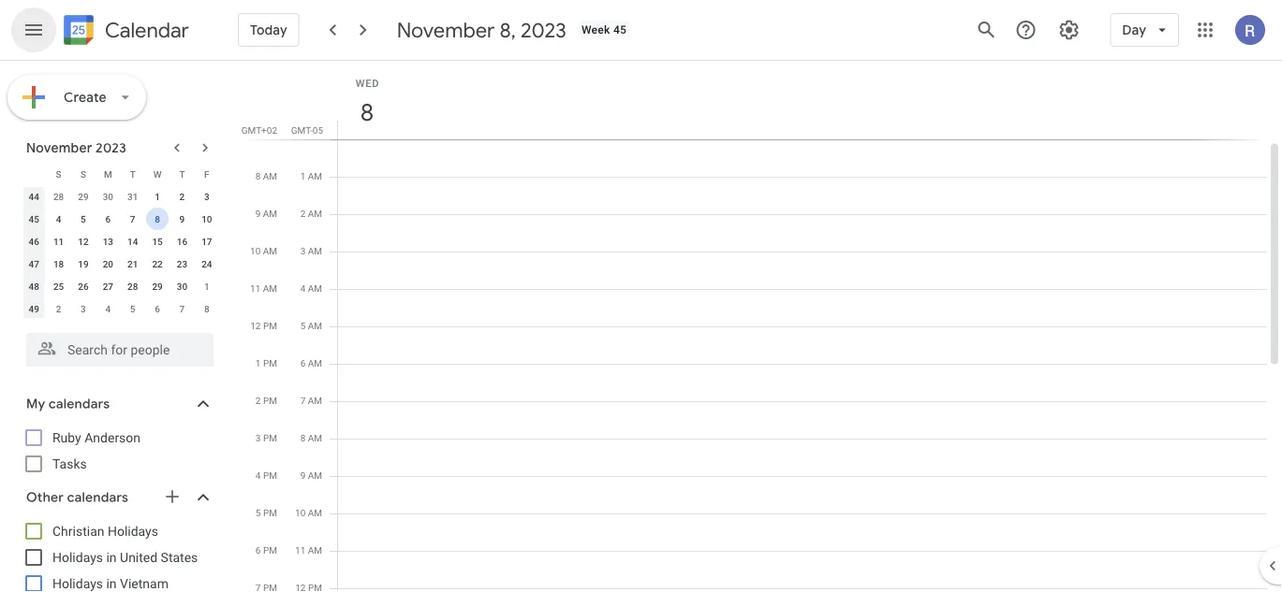 Task type: describe. For each thing, give the bounding box(es) containing it.
14
[[127, 236, 138, 247]]

11 inside 11 element
[[53, 236, 64, 247]]

in for vietnam
[[106, 577, 117, 592]]

today
[[250, 22, 287, 38]]

am left 3 am
[[263, 246, 277, 257]]

october 31 element
[[121, 185, 144, 208]]

8 inside december 8 element
[[204, 303, 209, 315]]

17
[[201, 236, 212, 247]]

8 column header
[[337, 61, 1267, 140]]

2 am
[[300, 208, 322, 220]]

2 t from the left
[[179, 169, 185, 180]]

0 vertical spatial holidays
[[108, 524, 158, 540]]

december 5 element
[[121, 298, 144, 320]]

united
[[120, 550, 158, 566]]

3 pm
[[256, 433, 277, 444]]

pm for 4 pm
[[263, 471, 277, 482]]

12 pm
[[250, 321, 277, 332]]

05
[[313, 125, 323, 136]]

8 inside 8 cell
[[155, 214, 160, 225]]

21 element
[[121, 253, 144, 275]]

holidays for vietnam
[[52, 577, 103, 592]]

0 horizontal spatial 7
[[130, 214, 135, 225]]

15
[[152, 236, 163, 247]]

2 horizontal spatial 11
[[295, 546, 306, 557]]

0 vertical spatial 45
[[613, 23, 627, 37]]

pm for 12 pm
[[263, 321, 277, 332]]

am down 6 am at the left bottom
[[308, 396, 322, 407]]

4 am
[[300, 283, 322, 295]]

october 29 element
[[72, 185, 95, 208]]

31
[[127, 191, 138, 202]]

6 for 6 am
[[300, 358, 306, 370]]

0 vertical spatial 10 am
[[250, 246, 277, 257]]

30 element
[[171, 275, 193, 298]]

6 am
[[300, 358, 322, 370]]

10 inside "element"
[[201, 214, 212, 225]]

8 cell
[[145, 208, 170, 230]]

29 for october 29 element
[[78, 191, 89, 202]]

1 vertical spatial 10
[[250, 246, 261, 257]]

7 for 7 am
[[300, 396, 306, 407]]

states
[[161, 550, 198, 566]]

main drawer image
[[22, 19, 45, 41]]

row containing 46
[[22, 230, 219, 253]]

row containing 49
[[22, 298, 219, 320]]

other calendars list
[[4, 517, 232, 593]]

other calendars button
[[4, 483, 232, 513]]

18 element
[[47, 253, 70, 275]]

december 6 element
[[146, 298, 169, 320]]

tasks
[[52, 457, 87, 472]]

w
[[153, 169, 162, 180]]

christian
[[52, 524, 104, 540]]

8 down gmt+02
[[255, 171, 261, 182]]

1 for 1 pm
[[256, 358, 261, 370]]

8 right 3 pm
[[300, 433, 306, 444]]

4 up 11 element at the top
[[56, 214, 61, 225]]

november 2023 grid
[[18, 163, 219, 320]]

2 up 16 element in the left of the page
[[179, 191, 185, 202]]

1 up 8 cell
[[155, 191, 160, 202]]

am right 5 pm
[[308, 508, 322, 519]]

6 for december 6 element
[[155, 303, 160, 315]]

other
[[26, 490, 64, 507]]

row containing 44
[[22, 185, 219, 208]]

5 am
[[300, 321, 322, 332]]

anderson
[[84, 430, 141, 446]]

5 pm
[[256, 508, 277, 519]]

0 horizontal spatial 11 am
[[250, 283, 277, 295]]

row containing 48
[[22, 275, 219, 298]]

24 element
[[196, 253, 218, 275]]

2 for december 2 'element'
[[56, 303, 61, 315]]

45 inside row group
[[29, 214, 39, 225]]

8,
[[500, 17, 516, 43]]

am down '5 am'
[[308, 358, 322, 370]]

my calendars list
[[4, 423, 232, 480]]

0 vertical spatial 9 am
[[255, 208, 277, 220]]

1 horizontal spatial 2023
[[521, 17, 567, 43]]

1 horizontal spatial 11
[[250, 283, 261, 295]]

12 for 12
[[78, 236, 89, 247]]

wed 8
[[356, 77, 379, 128]]

week 45
[[582, 23, 627, 37]]

november 8, 2023
[[397, 17, 567, 43]]

november 2023
[[26, 140, 126, 156]]

6 pm
[[256, 546, 277, 557]]

22
[[152, 259, 163, 270]]

holidays in vietnam
[[52, 577, 169, 592]]

christian holidays
[[52, 524, 158, 540]]

3 for december 3 element in the bottom of the page
[[81, 303, 86, 315]]

16
[[177, 236, 187, 247]]

1 for 1 am
[[300, 171, 306, 182]]

gmt-
[[291, 125, 313, 136]]

12 element
[[72, 230, 95, 253]]

10 element
[[196, 208, 218, 230]]

gmt-05
[[291, 125, 323, 136]]

calendar heading
[[101, 17, 189, 44]]

3 am
[[300, 246, 322, 257]]

pm for 6 pm
[[263, 546, 277, 557]]

19 element
[[72, 253, 95, 275]]

holidays for united
[[52, 550, 103, 566]]

47
[[29, 259, 39, 270]]

calendars for my calendars
[[49, 396, 110, 413]]

row group inside november 2023 grid
[[22, 185, 219, 320]]

pm for 2 pm
[[263, 396, 277, 407]]

holidays in united states
[[52, 550, 198, 566]]

gmt+02
[[241, 125, 277, 136]]

3 for 3 am
[[300, 246, 306, 257]]

29 element
[[146, 275, 169, 298]]

0 horizontal spatial 8 am
[[255, 171, 277, 182]]

my calendars button
[[4, 390, 232, 420]]

today button
[[238, 7, 299, 52]]

m
[[104, 169, 112, 180]]

december 1 element
[[196, 275, 218, 298]]

row containing 45
[[22, 208, 219, 230]]

5 for december 5 element
[[130, 303, 135, 315]]

calendar
[[105, 17, 189, 44]]

1 pm
[[256, 358, 277, 370]]

am right 6 pm
[[308, 546, 322, 557]]

20 element
[[97, 253, 119, 275]]

9 inside row group
[[179, 214, 185, 225]]

december 7 element
[[171, 298, 193, 320]]

am up 12 pm
[[263, 283, 277, 295]]

13 element
[[97, 230, 119, 253]]

am down 4 am
[[308, 321, 322, 332]]

day button
[[1110, 7, 1179, 52]]



Task type: vqa. For each thing, say whether or not it's contained in the screenshot.


Task type: locate. For each thing, give the bounding box(es) containing it.
28 element
[[121, 275, 144, 298]]

26 element
[[72, 275, 95, 298]]

ruby anderson
[[52, 430, 141, 446]]

pm up 5 pm
[[263, 471, 277, 482]]

0 vertical spatial 10
[[201, 214, 212, 225]]

row inside 8 grid
[[330, 139, 1267, 593]]

49
[[29, 303, 39, 315]]

7 up 14 element
[[130, 214, 135, 225]]

9 right 10 "element"
[[255, 208, 261, 220]]

28
[[53, 191, 64, 202], [127, 281, 138, 292]]

7 right "2 pm"
[[300, 396, 306, 407]]

25
[[53, 281, 64, 292]]

5 for 5 pm
[[256, 508, 261, 519]]

0 horizontal spatial 12
[[78, 236, 89, 247]]

december 4 element
[[97, 298, 119, 320]]

21
[[127, 259, 138, 270]]

1 vertical spatial 28
[[127, 281, 138, 292]]

1 inside 'element'
[[204, 281, 209, 292]]

4 pm from the top
[[263, 433, 277, 444]]

am left the 2 am
[[263, 208, 277, 220]]

0 horizontal spatial 28
[[53, 191, 64, 202]]

1 t from the left
[[130, 169, 136, 180]]

5 pm from the top
[[263, 471, 277, 482]]

3 down 26 element
[[81, 303, 86, 315]]

2 vertical spatial 11
[[295, 546, 306, 557]]

calendars
[[49, 396, 110, 413], [67, 490, 128, 507]]

am
[[263, 171, 277, 182], [308, 171, 322, 182], [263, 208, 277, 220], [308, 208, 322, 220], [263, 246, 277, 257], [308, 246, 322, 257], [263, 283, 277, 295], [308, 283, 322, 295], [308, 321, 322, 332], [308, 358, 322, 370], [308, 396, 322, 407], [308, 433, 322, 444], [308, 471, 322, 482], [308, 508, 322, 519], [308, 546, 322, 557]]

30
[[103, 191, 113, 202], [177, 281, 187, 292]]

s up october 28 element
[[56, 169, 61, 180]]

settings menu image
[[1058, 19, 1080, 41]]

pm up 4 pm
[[263, 433, 277, 444]]

1 horizontal spatial 45
[[613, 23, 627, 37]]

1 in from the top
[[106, 550, 117, 566]]

cell
[[338, 139, 1267, 593]]

1 vertical spatial in
[[106, 577, 117, 592]]

11 am
[[250, 283, 277, 295], [295, 546, 322, 557]]

1 s from the left
[[56, 169, 61, 180]]

1 vertical spatial 7
[[179, 303, 185, 315]]

1 horizontal spatial 12
[[250, 321, 261, 332]]

1 vertical spatial holidays
[[52, 550, 103, 566]]

pm for 5 pm
[[263, 508, 277, 519]]

7
[[130, 214, 135, 225], [179, 303, 185, 315], [300, 396, 306, 407]]

11
[[53, 236, 64, 247], [250, 283, 261, 295], [295, 546, 306, 557]]

9 am
[[255, 208, 277, 220], [300, 471, 322, 482]]

29 for 29 'element' at the left of the page
[[152, 281, 163, 292]]

2 vertical spatial holidays
[[52, 577, 103, 592]]

november for november 2023
[[26, 140, 92, 156]]

other calendars
[[26, 490, 128, 507]]

23 element
[[171, 253, 193, 275]]

2 s from the left
[[80, 169, 86, 180]]

9 right 4 pm
[[300, 471, 306, 482]]

in up holidays in vietnam
[[106, 550, 117, 566]]

row containing s
[[22, 163, 219, 185]]

7 inside 8 grid
[[300, 396, 306, 407]]

22 element
[[146, 253, 169, 275]]

2 pm
[[256, 396, 277, 407]]

4 for 4 am
[[300, 283, 306, 295]]

2023 up m
[[96, 140, 126, 156]]

45 up "46" in the left top of the page
[[29, 214, 39, 225]]

4 down 3 am
[[300, 283, 306, 295]]

20
[[103, 259, 113, 270]]

0 vertical spatial 11 am
[[250, 283, 277, 295]]

8 am left "1 am"
[[255, 171, 277, 182]]

28 down "21"
[[127, 281, 138, 292]]

0 horizontal spatial 29
[[78, 191, 89, 202]]

1 horizontal spatial november
[[397, 17, 495, 43]]

row group containing 44
[[22, 185, 219, 320]]

0 horizontal spatial 45
[[29, 214, 39, 225]]

0 vertical spatial 2023
[[521, 17, 567, 43]]

0 vertical spatial 11
[[53, 236, 64, 247]]

am down the 7 am
[[308, 433, 322, 444]]

8 down december 1 'element'
[[204, 303, 209, 315]]

7 for 'december 7' element
[[179, 303, 185, 315]]

s up october 29 element
[[80, 169, 86, 180]]

2 for 2 pm
[[256, 396, 261, 407]]

f
[[204, 169, 209, 180]]

12 up the 1 pm
[[250, 321, 261, 332]]

0 vertical spatial 29
[[78, 191, 89, 202]]

2 inside 'element'
[[56, 303, 61, 315]]

18
[[53, 259, 64, 270]]

1 vertical spatial 45
[[29, 214, 39, 225]]

2 down the 25 element
[[56, 303, 61, 315]]

in
[[106, 550, 117, 566], [106, 577, 117, 592]]

1 vertical spatial 11
[[250, 283, 261, 295]]

13
[[103, 236, 113, 247]]

1 am
[[300, 171, 322, 182]]

2 pm from the top
[[263, 358, 277, 370]]

holidays
[[108, 524, 158, 540], [52, 550, 103, 566], [52, 577, 103, 592]]

1 horizontal spatial t
[[179, 169, 185, 180]]

1 horizontal spatial 7
[[179, 303, 185, 315]]

25 element
[[47, 275, 70, 298]]

november up october 28 element
[[26, 140, 92, 156]]

10 am left 3 am
[[250, 246, 277, 257]]

t up 31
[[130, 169, 136, 180]]

am left "1 am"
[[263, 171, 277, 182]]

46
[[29, 236, 39, 247]]

1 horizontal spatial 9
[[255, 208, 261, 220]]

29 inside 'element'
[[152, 281, 163, 292]]

23
[[177, 259, 187, 270]]

11 up 12 pm
[[250, 283, 261, 295]]

pm
[[263, 321, 277, 332], [263, 358, 277, 370], [263, 396, 277, 407], [263, 433, 277, 444], [263, 471, 277, 482], [263, 508, 277, 519], [263, 546, 277, 557]]

0 horizontal spatial 9 am
[[255, 208, 277, 220]]

s
[[56, 169, 61, 180], [80, 169, 86, 180]]

2 up 3 pm
[[256, 396, 261, 407]]

11 up 18 on the left of page
[[53, 236, 64, 247]]

october 28 element
[[47, 185, 70, 208]]

12 up 19
[[78, 236, 89, 247]]

6 right the 1 pm
[[300, 358, 306, 370]]

28 for october 28 element
[[53, 191, 64, 202]]

6 down october 30 element
[[105, 214, 111, 225]]

create
[[64, 89, 107, 106]]

pm for 1 pm
[[263, 358, 277, 370]]

2 horizontal spatial 7
[[300, 396, 306, 407]]

0 horizontal spatial november
[[26, 140, 92, 156]]

11 element
[[47, 230, 70, 253]]

10 right 5 pm
[[295, 508, 306, 519]]

1 horizontal spatial 30
[[177, 281, 187, 292]]

calendars inside 'dropdown button'
[[49, 396, 110, 413]]

7 am
[[300, 396, 322, 407]]

8 up 15 "element"
[[155, 214, 160, 225]]

pm up 3 pm
[[263, 396, 277, 407]]

8 inside wed 8
[[359, 97, 373, 128]]

0 horizontal spatial t
[[130, 169, 136, 180]]

None search field
[[0, 326, 232, 367]]

30 down m
[[103, 191, 113, 202]]

27 element
[[97, 275, 119, 298]]

26
[[78, 281, 89, 292]]

1 vertical spatial 10 am
[[295, 508, 322, 519]]

10 up 17
[[201, 214, 212, 225]]

calendar element
[[60, 11, 189, 52]]

9 am left the 2 am
[[255, 208, 277, 220]]

2023 right 8,
[[521, 17, 567, 43]]

row containing 47
[[22, 253, 219, 275]]

2
[[179, 191, 185, 202], [300, 208, 306, 220], [56, 303, 61, 315], [256, 396, 261, 407]]

8 am down the 7 am
[[300, 433, 322, 444]]

19
[[78, 259, 89, 270]]

week
[[582, 23, 610, 37]]

10
[[201, 214, 212, 225], [250, 246, 261, 257], [295, 508, 306, 519]]

45
[[613, 23, 627, 37], [29, 214, 39, 225]]

6 down 29 'element' at the left of the page
[[155, 303, 160, 315]]

create button
[[7, 75, 146, 120]]

calendars for other calendars
[[67, 490, 128, 507]]

3 up 10 "element"
[[204, 191, 209, 202]]

28 right 44 on the top left of page
[[53, 191, 64, 202]]

30 for "30" element
[[177, 281, 187, 292]]

am down "1 am"
[[308, 208, 322, 220]]

3
[[204, 191, 209, 202], [300, 246, 306, 257], [81, 303, 86, 315], [256, 433, 261, 444]]

8 am
[[255, 171, 277, 182], [300, 433, 322, 444]]

44
[[29, 191, 39, 202]]

1 horizontal spatial 11 am
[[295, 546, 322, 557]]

calendars inside dropdown button
[[67, 490, 128, 507]]

1 horizontal spatial 28
[[127, 281, 138, 292]]

11 right 6 pm
[[295, 546, 306, 557]]

0 vertical spatial 28
[[53, 191, 64, 202]]

pm down 4 pm
[[263, 508, 277, 519]]

12 for 12 pm
[[250, 321, 261, 332]]

30 for october 30 element
[[103, 191, 113, 202]]

0 horizontal spatial 30
[[103, 191, 113, 202]]

pm up the 1 pm
[[263, 321, 277, 332]]

10 am
[[250, 246, 277, 257], [295, 508, 322, 519]]

3 up 4 am
[[300, 246, 306, 257]]

9 up 16 element in the left of the page
[[179, 214, 185, 225]]

4 down the 27 element
[[105, 303, 111, 315]]

1 vertical spatial calendars
[[67, 490, 128, 507]]

pm up "2 pm"
[[263, 358, 277, 370]]

1 pm from the top
[[263, 321, 277, 332]]

1 vertical spatial 29
[[152, 281, 163, 292]]

1 vertical spatial 12
[[250, 321, 261, 332]]

pm down 5 pm
[[263, 546, 277, 557]]

wed
[[356, 77, 379, 89]]

1 vertical spatial 11 am
[[295, 546, 322, 557]]

am right 4 pm
[[308, 471, 322, 482]]

cell inside 8 grid
[[338, 139, 1267, 593]]

am down 3 am
[[308, 283, 322, 295]]

29
[[78, 191, 89, 202], [152, 281, 163, 292]]

calendars up the christian holidays
[[67, 490, 128, 507]]

Search for people text field
[[37, 333, 202, 367]]

0 horizontal spatial s
[[56, 169, 61, 180]]

0 vertical spatial 30
[[103, 191, 113, 202]]

calendars up "ruby"
[[49, 396, 110, 413]]

4 up 5 pm
[[256, 471, 261, 482]]

29 right october 28 element
[[78, 191, 89, 202]]

2 up 3 am
[[300, 208, 306, 220]]

in down holidays in united states
[[106, 577, 117, 592]]

wednesday, november 8 element
[[346, 91, 389, 134]]

0 vertical spatial 8 am
[[255, 171, 277, 182]]

1 down 12 pm
[[256, 358, 261, 370]]

1 vertical spatial 9 am
[[300, 471, 322, 482]]

1 up the 2 am
[[300, 171, 306, 182]]

2 vertical spatial 10
[[295, 508, 306, 519]]

pm for 3 pm
[[263, 433, 277, 444]]

1 horizontal spatial s
[[80, 169, 86, 180]]

6 pm from the top
[[263, 508, 277, 519]]

1 for december 1 'element'
[[204, 281, 209, 292]]

november left 8,
[[397, 17, 495, 43]]

1 horizontal spatial 10
[[250, 246, 261, 257]]

16 element
[[171, 230, 193, 253]]

add other calendars image
[[163, 488, 182, 507]]

11 am up 12 pm
[[250, 283, 277, 295]]

5 down 28 element
[[130, 303, 135, 315]]

my
[[26, 396, 45, 413]]

4 for december 4 element
[[105, 303, 111, 315]]

7 down "30" element
[[179, 303, 185, 315]]

10 am right 5 pm
[[295, 508, 322, 519]]

t right w
[[179, 169, 185, 180]]

1 vertical spatial 8 am
[[300, 433, 322, 444]]

2 for 2 am
[[300, 208, 306, 220]]

0 vertical spatial in
[[106, 550, 117, 566]]

9
[[255, 208, 261, 220], [179, 214, 185, 225], [300, 471, 306, 482]]

9 am right 4 pm
[[300, 471, 322, 482]]

2023
[[521, 17, 567, 43], [96, 140, 126, 156]]

0 horizontal spatial 9
[[179, 214, 185, 225]]

october 30 element
[[97, 185, 119, 208]]

0 horizontal spatial 10 am
[[250, 246, 277, 257]]

1 horizontal spatial 10 am
[[295, 508, 322, 519]]

row
[[330, 139, 1267, 593], [22, 163, 219, 185], [22, 185, 219, 208], [22, 208, 219, 230], [22, 230, 219, 253], [22, 253, 219, 275], [22, 275, 219, 298], [22, 298, 219, 320]]

4 pm
[[256, 471, 277, 482]]

6 for 6 pm
[[256, 546, 261, 557]]

48
[[29, 281, 39, 292]]

6 down 5 pm
[[256, 546, 261, 557]]

2 in from the top
[[106, 577, 117, 592]]

8 grid
[[240, 61, 1282, 593]]

28 for 28 element
[[127, 281, 138, 292]]

0 vertical spatial november
[[397, 17, 495, 43]]

3 pm from the top
[[263, 396, 277, 407]]

15 element
[[146, 230, 169, 253]]

4
[[56, 214, 61, 225], [300, 283, 306, 295], [105, 303, 111, 315], [256, 471, 261, 482]]

4 for 4 pm
[[256, 471, 261, 482]]

1 vertical spatial november
[[26, 140, 92, 156]]

3 up 4 pm
[[256, 433, 261, 444]]

december 8 element
[[196, 298, 218, 320]]

5 down 4 am
[[300, 321, 306, 332]]

december 2 element
[[47, 298, 70, 320]]

12 inside 12 element
[[78, 236, 89, 247]]

0 horizontal spatial 2023
[[96, 140, 126, 156]]

45 right week
[[613, 23, 627, 37]]

row group
[[22, 185, 219, 320]]

am up 4 am
[[308, 246, 322, 257]]

1 horizontal spatial 9 am
[[300, 471, 322, 482]]

1 up december 8 element
[[204, 281, 209, 292]]

november for november 8, 2023
[[397, 17, 495, 43]]

december 3 element
[[72, 298, 95, 320]]

1 vertical spatial 30
[[177, 281, 187, 292]]

2 horizontal spatial 10
[[295, 508, 306, 519]]

5
[[81, 214, 86, 225], [130, 303, 135, 315], [300, 321, 306, 332], [256, 508, 261, 519]]

14 element
[[121, 230, 144, 253]]

8 down wed
[[359, 97, 373, 128]]

3 for 3 pm
[[256, 433, 261, 444]]

0 horizontal spatial 11
[[53, 236, 64, 247]]

7 pm from the top
[[263, 546, 277, 557]]

ruby
[[52, 430, 81, 446]]

1 horizontal spatial 29
[[152, 281, 163, 292]]

am up the 2 am
[[308, 171, 322, 182]]

12
[[78, 236, 89, 247], [250, 321, 261, 332]]

day
[[1122, 22, 1146, 38]]

6
[[105, 214, 111, 225], [155, 303, 160, 315], [300, 358, 306, 370], [256, 546, 261, 557]]

t
[[130, 169, 136, 180], [179, 169, 185, 180]]

12 inside 8 grid
[[250, 321, 261, 332]]

2 horizontal spatial 9
[[300, 471, 306, 482]]

2 vertical spatial 7
[[300, 396, 306, 407]]

27
[[103, 281, 113, 292]]

8
[[359, 97, 373, 128], [255, 171, 261, 182], [155, 214, 160, 225], [204, 303, 209, 315], [300, 433, 306, 444]]

0 vertical spatial 7
[[130, 214, 135, 225]]

5 up 6 pm
[[256, 508, 261, 519]]

29 down the 22
[[152, 281, 163, 292]]

in for united
[[106, 550, 117, 566]]

24
[[201, 259, 212, 270]]

november
[[397, 17, 495, 43], [26, 140, 92, 156]]

my calendars
[[26, 396, 110, 413]]

17 element
[[196, 230, 218, 253]]

1
[[300, 171, 306, 182], [155, 191, 160, 202], [204, 281, 209, 292], [256, 358, 261, 370]]

0 vertical spatial 12
[[78, 236, 89, 247]]

5 for 5 am
[[300, 321, 306, 332]]

1 horizontal spatial 8 am
[[300, 433, 322, 444]]

0 horizontal spatial 10
[[201, 214, 212, 225]]

0 vertical spatial calendars
[[49, 396, 110, 413]]

30 down "23"
[[177, 281, 187, 292]]

5 up 12 element
[[81, 214, 86, 225]]

10 right 17 element
[[250, 246, 261, 257]]

11 am right 6 pm
[[295, 546, 322, 557]]

1 vertical spatial 2023
[[96, 140, 126, 156]]

vietnam
[[120, 577, 169, 592]]



